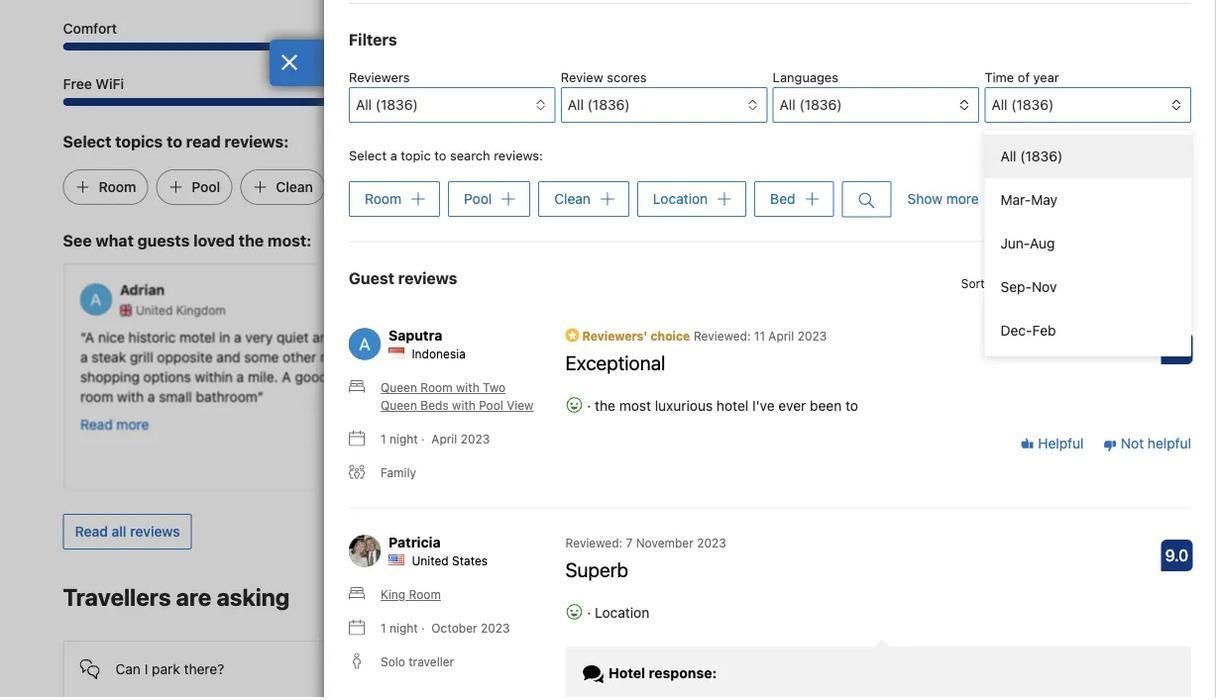 Task type: describe. For each thing, give the bounding box(es) containing it.
mile.
[[247, 368, 278, 384]]

all (1836) for languages
[[780, 97, 842, 113]]

a right in
[[234, 328, 241, 345]]

0 horizontal spatial april
[[431, 432, 457, 446]]

filter reviews region
[[349, 28, 1191, 357]]

ever
[[778, 398, 806, 414]]

hotel response:
[[605, 665, 717, 681]]

free wifi 8.2 meter
[[63, 98, 410, 106]]

with inside " retro hotel with a good vibe. a great pool (which was too hot tbh)
[[899, 328, 926, 345]]

reviewers'
[[582, 329, 648, 343]]

with left two
[[456, 381, 479, 395]]

with inside " a nice historic motel in a very quiet area of town, a steak grill opposite and some other meal and shopping options within a mile. a good sized room with a small bathroom
[[116, 388, 143, 404]]

languages
[[773, 70, 838, 85]]

time
[[985, 70, 1014, 85]]

all (1836) up mar-may
[[1001, 148, 1063, 165]]

1 night · october 2023
[[381, 622, 510, 636]]

queen room with two queen beds with pool view
[[381, 381, 534, 413]]

of inside " a nice historic motel in a very quiet area of town, a steak grill opposite and some other meal and shopping options within a mile. a good sized room with a small bathroom
[[344, 328, 356, 345]]

wifi
[[96, 76, 124, 92]]

0 horizontal spatial location
[[369, 179, 425, 195]]

8.2
[[390, 76, 410, 92]]

motel
[[179, 328, 215, 345]]

not helpful button
[[1103, 434, 1191, 454]]

all for review scores
[[568, 97, 584, 113]]

reviews for sort
[[988, 277, 1031, 291]]

hotel inside " retro hotel with a good vibe. a great pool (which was too hot tbh)
[[862, 328, 896, 345]]

a left mile.
[[236, 368, 244, 384]]

helpful
[[1034, 436, 1084, 452]]

travellers are asking
[[63, 584, 290, 611]]

just
[[552, 328, 575, 345]]

time of year
[[985, 70, 1059, 85]]

room down topic
[[365, 191, 401, 207]]

all (1836) for reviewers
[[356, 97, 418, 113]]

pool
[[1062, 328, 1090, 345]]

a left small
[[147, 388, 155, 404]]

read inside button
[[75, 524, 108, 540]]

1 vertical spatial read
[[80, 416, 112, 432]]

" a nice historic motel in a very quiet area of town, a steak grill opposite and some other meal and shopping options within a mile. a good sized room with a small bathroom
[[80, 328, 395, 404]]

nov
[[1032, 279, 1057, 295]]

0 vertical spatial read more button
[[448, 375, 517, 394]]

sep-nov
[[1001, 279, 1057, 295]]

1 for saputra
[[381, 432, 386, 446]]

queen room with two queen beds with pool view link
[[349, 379, 542, 415]]

great
[[454, 328, 489, 345]]

read
[[186, 132, 221, 151]]

vibe.
[[978, 328, 1009, 345]]

this is a carousel with rotating slides. it displays featured reviews of the property. use next and previous buttons to navigate. region
[[47, 255, 1169, 498]]

all (1836) button for review scores
[[561, 87, 767, 123]]

been
[[810, 398, 842, 414]]

more inside button
[[946, 191, 979, 207]]

" for a
[[80, 328, 85, 345]]

1 for patricia
[[381, 622, 386, 636]]

room right king
[[409, 588, 441, 602]]

area
[[312, 328, 340, 345]]

reviews inside button
[[130, 524, 180, 540]]

good inside " retro hotel with a good vibe. a great pool (which was too hot tbh)
[[941, 328, 974, 345]]

and inside great location,  just south of downtown area. very clean and comfortable.
[[519, 348, 543, 365]]

close image
[[280, 55, 298, 70]]

november
[[636, 536, 694, 550]]

a inside " retro hotel with a good vibe. a great pool (which was too hot tbh)
[[930, 328, 937, 345]]

1 vertical spatial "
[[257, 388, 263, 404]]

show more button
[[907, 181, 979, 217]]

is there a spa?
[[487, 661, 580, 678]]

room inside queen room with two queen beds with pool view
[[421, 381, 453, 395]]

all (1836) for review scores
[[568, 97, 630, 113]]

1 horizontal spatial to
[[434, 148, 446, 163]]

show
[[907, 191, 943, 207]]

united states
[[412, 554, 488, 568]]

a left steak
[[80, 348, 87, 365]]

see
[[63, 231, 92, 250]]

1 horizontal spatial bed
[[770, 191, 795, 207]]

grill
[[129, 348, 153, 365]]

feb
[[1032, 323, 1056, 339]]

all
[[112, 524, 126, 540]]

all for reviewers
[[356, 97, 372, 113]]

(1836) for languages
[[799, 97, 842, 113]]

0 horizontal spatial bed
[[480, 179, 506, 195]]

solo
[[381, 655, 405, 669]]

united for united states
[[412, 554, 449, 568]]

location inside the list of reviews region
[[595, 605, 650, 621]]

10
[[1168, 339, 1186, 358]]

there?
[[184, 661, 224, 678]]

the inside region
[[595, 398, 615, 414]]

list of reviews region
[[337, 302, 1203, 698]]

· the most luxurious hotel i've ever been to
[[583, 398, 858, 414]]

opposite
[[157, 348, 212, 365]]

select for select topics to read reviews:
[[63, 132, 111, 151]]

are
[[176, 584, 211, 611]]

hotel
[[717, 398, 749, 414]]

(1836) up may
[[1020, 148, 1063, 165]]

0 vertical spatial april
[[769, 329, 794, 343]]

(1836) for review scores
[[587, 97, 630, 113]]

meal
[[320, 348, 350, 365]]

two
[[483, 381, 506, 395]]

superb
[[565, 558, 628, 581]]

all up "mar-"
[[1001, 148, 1016, 165]]

loved
[[193, 231, 235, 250]]

very
[[245, 328, 272, 345]]

select a topic to search reviews:
[[349, 148, 543, 163]]

dec-feb
[[1001, 323, 1056, 339]]

all (1836) button for time of year
[[985, 87, 1191, 123]]

comfort 8.3 meter
[[63, 42, 410, 50]]

united for united kingdom
[[135, 303, 172, 317]]

pool down read
[[192, 179, 220, 195]]

jun-aug link
[[985, 222, 1191, 266]]

most:
[[268, 231, 312, 250]]

· down superb at the bottom
[[587, 605, 591, 621]]

was
[[864, 348, 889, 365]]

exceptional
[[565, 351, 665, 374]]

united kingdom image
[[119, 304, 131, 316]]

quiet
[[276, 328, 308, 345]]

night for saputra
[[389, 432, 418, 446]]

king
[[381, 588, 406, 602]]

2023 up '(which'
[[798, 329, 827, 343]]

a inside " retro hotel with a good vibe. a great pool (which was too hot tbh)
[[1012, 328, 1021, 345]]

read all reviews
[[75, 524, 180, 540]]

all (1836) button for reviewers
[[349, 87, 556, 123]]

· down beds
[[421, 432, 425, 446]]

by:
[[1034, 277, 1051, 291]]

0 vertical spatial the
[[239, 231, 264, 250]]

retro
[[823, 328, 858, 345]]

a left topic
[[390, 148, 397, 163]]

9.0
[[1165, 546, 1189, 565]]

filters
[[349, 30, 397, 49]]

a inside "button"
[[538, 661, 546, 678]]

topic
[[401, 148, 431, 163]]

can i park there? button
[[80, 642, 394, 682]]

sized
[[331, 368, 365, 384]]

location,
[[493, 328, 548, 345]]

" for retro
[[817, 328, 823, 345]]

0 vertical spatial read
[[448, 376, 481, 392]]

within
[[194, 368, 232, 384]]

0 horizontal spatial to
[[167, 132, 182, 151]]

mar-
[[1001, 192, 1031, 208]]

topics
[[115, 132, 163, 151]]

guest reviews
[[349, 268, 457, 287]]

of inside filter reviews region
[[1018, 70, 1030, 85]]



Task type: locate. For each thing, give the bounding box(es) containing it.
1 1 from the top
[[381, 432, 386, 446]]

read more button down room
[[80, 414, 149, 434]]

more down shopping
[[116, 416, 149, 432]]

october
[[431, 622, 477, 636]]

reviews right the guest
[[398, 268, 457, 287]]

united down the patricia on the left bottom
[[412, 554, 449, 568]]

reviews right all
[[130, 524, 180, 540]]

dec-
[[1001, 323, 1032, 339]]

steak
[[91, 348, 126, 365]]

april down beds
[[431, 432, 457, 446]]

1 horizontal spatial reviewed:
[[694, 329, 751, 343]]

room down topics
[[99, 179, 136, 195]]

1 horizontal spatial "
[[817, 328, 823, 345]]

3 and from the left
[[519, 348, 543, 365]]

11
[[754, 329, 765, 343]]

all (1836) button up select a topic to search reviews:
[[349, 87, 556, 123]]

united down adrian
[[135, 303, 172, 317]]

of up exceptional
[[618, 328, 631, 345]]

2 night from the top
[[389, 622, 418, 636]]

bed
[[480, 179, 506, 195], [770, 191, 795, 207]]

2 horizontal spatial and
[[519, 348, 543, 365]]

hotel left the "response:"
[[609, 665, 645, 681]]

1 horizontal spatial reviews:
[[494, 148, 543, 163]]

2023
[[798, 329, 827, 343], [461, 432, 490, 446], [697, 536, 726, 550], [481, 622, 510, 636]]

to right "been"
[[845, 398, 858, 414]]

read more down room
[[80, 416, 149, 432]]

0 vertical spatial good
[[941, 328, 974, 345]]

0 horizontal spatial and
[[216, 348, 240, 365]]

reviewed: up superb at the bottom
[[565, 536, 623, 550]]

what
[[96, 231, 134, 250]]

i've
[[752, 398, 775, 414]]

most
[[619, 398, 651, 414]]

travellers
[[63, 584, 171, 611]]

0 vertical spatial 1
[[381, 432, 386, 446]]

reviewed: left the 11
[[694, 329, 751, 343]]

0 horizontal spatial the
[[239, 231, 264, 250]]

1 vertical spatial queen
[[381, 399, 417, 413]]

0 horizontal spatial "
[[257, 388, 263, 404]]

1 up family on the left of the page
[[381, 432, 386, 446]]

read
[[448, 376, 481, 392], [80, 416, 112, 432], [75, 524, 108, 540]]

2 horizontal spatial a
[[1012, 328, 1021, 345]]

1 horizontal spatial clean
[[554, 191, 591, 207]]

0 vertical spatial night
[[389, 432, 418, 446]]

room
[[80, 388, 113, 404]]

2 horizontal spatial to
[[845, 398, 858, 414]]

good
[[941, 328, 974, 345], [294, 368, 327, 384]]

historic
[[128, 328, 175, 345]]

read all reviews button
[[63, 514, 192, 550]]

1 horizontal spatial hotel
[[862, 328, 896, 345]]

room up beds
[[421, 381, 453, 395]]

0 horizontal spatial reviewed:
[[565, 536, 623, 550]]

1 up solo
[[381, 622, 386, 636]]

0 vertical spatial united
[[135, 303, 172, 317]]

(1836) down time of year
[[1011, 97, 1054, 113]]

· location
[[583, 605, 650, 621]]

reviews for guest
[[398, 268, 457, 287]]

1 vertical spatial april
[[431, 432, 457, 446]]

(1836) down 8.2
[[375, 97, 418, 113]]

0 horizontal spatial read more
[[80, 416, 149, 432]]

options
[[143, 368, 191, 384]]

(1836) down languages
[[799, 97, 842, 113]]

1 horizontal spatial of
[[618, 328, 631, 345]]

a right the 'vibe.'
[[1012, 328, 1021, 345]]

all (1836) button down year
[[985, 87, 1191, 123]]

helpful button
[[1020, 434, 1084, 454]]

read more button down clean
[[448, 375, 517, 394]]

0 horizontal spatial more
[[116, 416, 149, 432]]

all (1836) for time of year
[[992, 97, 1054, 113]]

all (1836) down time of year
[[992, 97, 1054, 113]]

1 and from the left
[[216, 348, 240, 365]]

patricia
[[389, 534, 441, 550]]

2 horizontal spatial more
[[946, 191, 979, 207]]

a left nice
[[85, 328, 94, 345]]

1 horizontal spatial a
[[281, 368, 291, 384]]

reviews: right the "search"
[[494, 148, 543, 163]]

a left spa?
[[538, 661, 546, 678]]

bathroom
[[195, 388, 257, 404]]

read down room
[[80, 416, 112, 432]]

1 vertical spatial reviewed:
[[565, 536, 623, 550]]

all down review
[[568, 97, 584, 113]]

1 horizontal spatial read more button
[[448, 375, 517, 394]]

1 vertical spatial 1
[[381, 622, 386, 636]]

(1836) for time of year
[[1011, 97, 1054, 113]]

solo traveller
[[381, 655, 454, 669]]

of right the area
[[344, 328, 356, 345]]

read down very
[[448, 376, 481, 392]]

tbh)
[[942, 348, 968, 365]]

all (1836) button for languages
[[773, 87, 979, 123]]

1 horizontal spatial location
[[595, 605, 650, 621]]

room
[[99, 179, 136, 195], [365, 191, 401, 207], [421, 381, 453, 395], [409, 588, 441, 602]]

1 " from the left
[[80, 328, 85, 345]]

with right beds
[[452, 399, 476, 413]]

0 horizontal spatial hotel
[[609, 665, 645, 681]]

2 " from the left
[[817, 328, 823, 345]]

" up '(which'
[[817, 328, 823, 345]]

" retro hotel with a good vibe. a great pool (which was too hot tbh)
[[817, 328, 1090, 365]]

2 horizontal spatial location
[[653, 191, 708, 207]]

pool inside queen room with two queen beds with pool view
[[479, 399, 503, 413]]

1 horizontal spatial read more
[[448, 376, 517, 392]]

2 1 from the top
[[381, 622, 386, 636]]

1 vertical spatial good
[[294, 368, 327, 384]]

0 horizontal spatial of
[[344, 328, 356, 345]]

reviewed: for reviewed: 7 november 2023
[[565, 536, 623, 550]]

1 queen from the top
[[381, 381, 417, 395]]

more right show
[[946, 191, 979, 207]]

" left nice
[[80, 328, 85, 345]]

too
[[892, 348, 913, 365]]

all (1836) down languages
[[780, 97, 842, 113]]

pool down two
[[479, 399, 503, 413]]

mar-may
[[1001, 192, 1058, 208]]

1 night from the top
[[389, 432, 418, 446]]

states
[[452, 554, 488, 568]]

0 horizontal spatial clean
[[276, 179, 313, 195]]

2 horizontal spatial reviews
[[988, 277, 1031, 291]]

reviewed: for reviewed: 11 april 2023
[[694, 329, 751, 343]]

park
[[152, 661, 180, 678]]

select for select a topic to search reviews:
[[349, 148, 387, 163]]

1 horizontal spatial reviews
[[398, 268, 457, 287]]

spa?
[[550, 661, 580, 678]]

the left the 'most' at right bottom
[[595, 398, 615, 414]]

1 vertical spatial hotel
[[609, 665, 645, 681]]

· left october
[[421, 622, 425, 636]]

0 vertical spatial "
[[626, 348, 632, 365]]

show more
[[907, 191, 979, 207]]

0 vertical spatial read more
[[448, 376, 517, 392]]

and down in
[[216, 348, 240, 365]]

(1836) down review scores
[[587, 97, 630, 113]]

guests
[[137, 231, 190, 250]]

" down mile.
[[257, 388, 263, 404]]

scores
[[607, 70, 647, 85]]

free wifi
[[63, 76, 124, 92]]

1 vertical spatial read more
[[80, 416, 149, 432]]

all for languages
[[780, 97, 796, 113]]

(which
[[817, 348, 860, 365]]

0 vertical spatial queen
[[381, 381, 417, 395]]

night up family on the left of the page
[[389, 432, 418, 446]]

scored 9.0 element
[[1161, 540, 1193, 572]]

2023 right october
[[481, 622, 510, 636]]

0 horizontal spatial reviews:
[[225, 132, 289, 151]]

hotel up was
[[862, 328, 896, 345]]

sep-
[[1001, 279, 1032, 295]]

united inside the list of reviews region
[[412, 554, 449, 568]]

a right mile.
[[281, 368, 291, 384]]

good down other
[[294, 368, 327, 384]]

united
[[135, 303, 172, 317], [412, 554, 449, 568]]

0 vertical spatial more
[[946, 191, 979, 207]]

king room
[[381, 588, 441, 602]]

0 horizontal spatial "
[[80, 328, 85, 345]]

0 horizontal spatial a
[[85, 328, 94, 345]]

1 horizontal spatial and
[[354, 348, 378, 365]]

reviews
[[398, 268, 457, 287], [988, 277, 1031, 291], [130, 524, 180, 540]]

of inside great location,  just south of downtown area. very clean and comfortable.
[[618, 328, 631, 345]]

queen left beds
[[381, 399, 417, 413]]

to right topic
[[434, 148, 446, 163]]

read left all
[[75, 524, 108, 540]]

downtown
[[635, 328, 701, 345]]

2 vertical spatial more
[[116, 416, 149, 432]]

may
[[1031, 192, 1058, 208]]

0 horizontal spatial good
[[294, 368, 327, 384]]

saputra
[[389, 327, 442, 343]]

is
[[487, 661, 497, 678]]

reviews left by:
[[988, 277, 1031, 291]]

(1836) for reviewers
[[375, 97, 418, 113]]

"
[[626, 348, 632, 365], [257, 388, 263, 404]]

all down languages
[[780, 97, 796, 113]]

1 horizontal spatial more
[[485, 376, 517, 392]]

1 all (1836) button from the left
[[349, 87, 556, 123]]

" inside " retro hotel with a good vibe. a great pool (which was too hot tbh)
[[817, 328, 823, 345]]

the right loved
[[239, 231, 264, 250]]

1 vertical spatial the
[[595, 398, 615, 414]]

in
[[219, 328, 230, 345]]

i
[[144, 661, 148, 678]]

with down shopping
[[116, 388, 143, 404]]

guest
[[349, 268, 394, 287]]

can i park there?
[[115, 661, 224, 678]]

0 horizontal spatial select
[[63, 132, 111, 151]]

1 horizontal spatial "
[[626, 348, 632, 365]]

sep-nov link
[[985, 266, 1191, 309]]

0 horizontal spatial read more button
[[80, 414, 149, 434]]

night down king room at the left bottom of the page
[[389, 622, 418, 636]]

response:
[[649, 665, 717, 681]]

good up tbh)
[[941, 328, 974, 345]]

1 vertical spatial read more button
[[80, 414, 149, 434]]

good inside " a nice historic motel in a very quiet area of town, a steak grill opposite and some other meal and shopping options within a mile. a good sized room with a small bathroom
[[294, 368, 327, 384]]

other
[[282, 348, 316, 365]]

dec-feb link
[[985, 309, 1191, 353]]

with up too on the right
[[899, 328, 926, 345]]

hotel inside the list of reviews region
[[609, 665, 645, 681]]

2 and from the left
[[354, 348, 378, 365]]

2 vertical spatial read
[[75, 524, 108, 540]]

· left the 'most' at right bottom
[[587, 398, 591, 414]]

all (1836) down 8.2
[[356, 97, 418, 113]]

and down location,
[[519, 348, 543, 365]]

aug
[[1030, 235, 1055, 252]]

not helpful
[[1117, 436, 1191, 452]]

some
[[244, 348, 278, 365]]

4 all (1836) button from the left
[[985, 87, 1191, 123]]

april right the 11
[[769, 329, 794, 343]]

great
[[1025, 328, 1059, 345]]

" down reviewers' choice
[[626, 348, 632, 365]]

traveller
[[409, 655, 454, 669]]

to left read
[[167, 132, 182, 151]]

1 horizontal spatial united
[[412, 554, 449, 568]]

sort
[[961, 277, 985, 291]]

1 vertical spatial night
[[389, 622, 418, 636]]

1 horizontal spatial the
[[595, 398, 615, 414]]

adrian
[[119, 282, 164, 298]]

read more down clean
[[448, 376, 517, 392]]

reviews: down the free wifi 8.2 meter
[[225, 132, 289, 151]]

2 all (1836) button from the left
[[561, 87, 767, 123]]

jun-
[[1001, 235, 1030, 252]]

shopping
[[80, 368, 139, 384]]

select left topic
[[349, 148, 387, 163]]

all
[[356, 97, 372, 113], [568, 97, 584, 113], [780, 97, 796, 113], [992, 97, 1008, 113], [1001, 148, 1016, 165]]

and down town,
[[354, 348, 378, 365]]

all (1836) down review scores
[[568, 97, 630, 113]]

3 all (1836) button from the left
[[773, 87, 979, 123]]

2 queen from the top
[[381, 399, 417, 413]]

all down the "time"
[[992, 97, 1008, 113]]

view
[[507, 399, 534, 413]]

select left topics
[[63, 132, 111, 151]]

all for time of year
[[992, 97, 1008, 113]]

scored 10 element
[[1161, 333, 1193, 365]]

mar-may link
[[985, 178, 1191, 222]]

0 vertical spatial reviewed:
[[694, 329, 751, 343]]

more
[[946, 191, 979, 207], [485, 376, 517, 392], [116, 416, 149, 432]]

0 vertical spatial hotel
[[862, 328, 896, 345]]

1 vertical spatial united
[[412, 554, 449, 568]]

helpful
[[1148, 436, 1191, 452]]

night for patricia
[[389, 622, 418, 636]]

united inside this is a carousel with rotating slides. it displays featured reviews of the property. use next and previous buttons to navigate. region
[[135, 303, 172, 317]]

see what guests loved the most:
[[63, 231, 312, 250]]

2 horizontal spatial of
[[1018, 70, 1030, 85]]

1 horizontal spatial good
[[941, 328, 974, 345]]

reviewers
[[349, 70, 410, 85]]

all (1836) button down languages
[[773, 87, 979, 123]]

can
[[115, 661, 141, 678]]

asking
[[216, 584, 290, 611]]

1 vertical spatial more
[[485, 376, 517, 392]]

0 horizontal spatial united
[[135, 303, 172, 317]]

pool down the "search"
[[464, 191, 492, 207]]

there
[[501, 661, 535, 678]]

of left year
[[1018, 70, 1030, 85]]

comfortable.
[[547, 348, 626, 365]]

all (1836) button down scores
[[561, 87, 767, 123]]

more down clean
[[485, 376, 517, 392]]

" inside " a nice historic motel in a very quiet area of town, a steak grill opposite and some other meal and shopping options within a mile. a good sized room with a small bathroom
[[80, 328, 85, 345]]

all down reviewers
[[356, 97, 372, 113]]

1 horizontal spatial april
[[769, 329, 794, 343]]

2023 right november
[[697, 536, 726, 550]]

a up hot
[[930, 328, 937, 345]]

0 horizontal spatial reviews
[[130, 524, 180, 540]]

location
[[369, 179, 425, 195], [653, 191, 708, 207], [595, 605, 650, 621]]

queen down indonesia
[[381, 381, 417, 395]]

to inside the list of reviews region
[[845, 398, 858, 414]]

indonesia
[[412, 347, 466, 361]]

great location,  just south of downtown area. very clean and comfortable.
[[448, 328, 736, 365]]

2023 down queen room with two queen beds with pool view at the bottom of page
[[461, 432, 490, 446]]

comfort
[[63, 20, 117, 36]]

1 horizontal spatial select
[[349, 148, 387, 163]]

hot
[[917, 348, 938, 365]]



Task type: vqa. For each thing, say whether or not it's contained in the screenshot.
April to the top
yes



